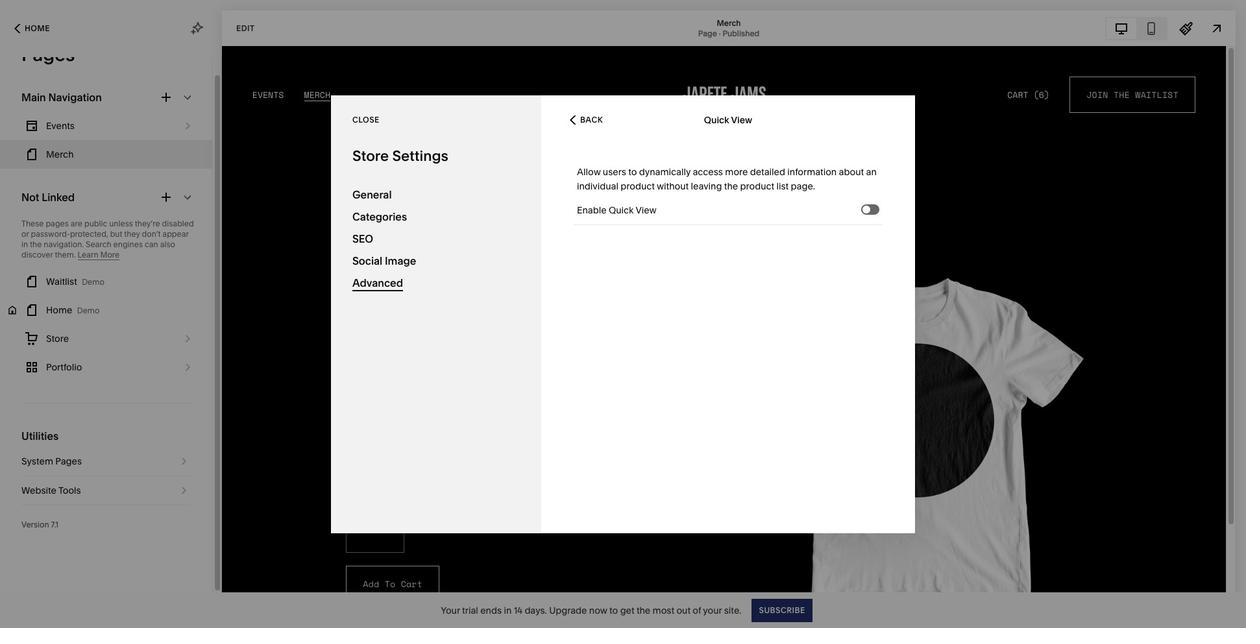 Task type: vqa. For each thing, say whether or not it's contained in the screenshot.
Add
no



Task type: locate. For each thing, give the bounding box(es) containing it.
store
[[352, 147, 389, 165], [46, 333, 69, 345]]

1 vertical spatial view
[[636, 204, 657, 216]]

merch inside merch button
[[46, 149, 74, 160]]

pages inside button
[[55, 456, 82, 467]]

demo inside home demo
[[77, 306, 100, 315]]

demo inside waitlist demo
[[82, 277, 104, 287]]

in down or
[[21, 240, 28, 249]]

0 vertical spatial to
[[629, 166, 637, 178]]

product down users
[[621, 180, 655, 192]]

events
[[46, 120, 75, 132]]

demo down learn more link
[[82, 277, 104, 287]]

these pages are public unless they're disabled or password-protected, but they don't appear in the navigation. search engines can also discover them.
[[21, 219, 194, 260]]

0 horizontal spatial merch
[[46, 149, 74, 160]]

main
[[21, 91, 46, 104]]

0 horizontal spatial in
[[21, 240, 28, 249]]

the inside these pages are public unless they're disabled or password-protected, but they don't appear in the navigation. search engines can also discover them.
[[30, 240, 42, 249]]

settings
[[392, 147, 448, 165]]

information
[[788, 166, 837, 178]]

leaving
[[691, 180, 722, 192]]

also
[[160, 240, 175, 249]]

to left get
[[610, 605, 618, 616]]

tab list
[[1107, 18, 1166, 39]]

protected,
[[70, 229, 108, 239]]

allow users to dynamically access more detailed information about an individual product without leaving the product list page.
[[577, 166, 877, 192]]

allow
[[577, 166, 601, 178]]

1 horizontal spatial to
[[629, 166, 637, 178]]

1 vertical spatial the
[[30, 240, 42, 249]]

access
[[693, 166, 723, 178]]

seo
[[352, 232, 373, 245]]

website
[[21, 485, 56, 497]]

merch
[[717, 18, 741, 28], [46, 149, 74, 160]]

0 vertical spatial in
[[21, 240, 28, 249]]

close button
[[352, 108, 380, 132]]

quick
[[704, 114, 729, 126], [609, 204, 634, 216]]

1 vertical spatial in
[[504, 605, 512, 616]]

enable
[[577, 204, 607, 216]]

1 vertical spatial to
[[610, 605, 618, 616]]

home
[[25, 23, 50, 33], [46, 304, 72, 316]]

system pages button
[[21, 447, 191, 476]]

store inside dialog
[[352, 147, 389, 165]]

the right get
[[637, 605, 651, 616]]

0 vertical spatial store
[[352, 147, 389, 165]]

don't
[[142, 229, 161, 239]]

store up "portfolio"
[[46, 333, 69, 345]]

the down more
[[724, 180, 738, 192]]

2 product from the left
[[740, 180, 774, 192]]

home for home
[[25, 23, 50, 33]]

pages up tools
[[55, 456, 82, 467]]

more
[[100, 250, 120, 260]]

view down the dynamically
[[636, 204, 657, 216]]

not linked
[[21, 191, 75, 204]]

0 vertical spatial demo
[[82, 277, 104, 287]]

1 horizontal spatial the
[[637, 605, 651, 616]]

1 vertical spatial merch
[[46, 149, 74, 160]]

close
[[352, 115, 380, 125]]

search
[[86, 240, 111, 249]]

1 horizontal spatial product
[[740, 180, 774, 192]]

merch up ·
[[717, 18, 741, 28]]

Enable Quick View checkbox
[[863, 206, 870, 214]]

home demo
[[46, 304, 100, 316]]

1 horizontal spatial merch
[[717, 18, 741, 28]]

get
[[620, 605, 635, 616]]

2 horizontal spatial the
[[724, 180, 738, 192]]

quick up "access"
[[704, 114, 729, 126]]

in left 14
[[504, 605, 512, 616]]

to right users
[[629, 166, 637, 178]]

demo
[[82, 277, 104, 287], [77, 306, 100, 315]]

1 vertical spatial quick
[[609, 204, 634, 216]]

0 vertical spatial merch
[[717, 18, 741, 28]]

the up discover
[[30, 240, 42, 249]]

1 vertical spatial demo
[[77, 306, 100, 315]]

waitlist
[[46, 276, 77, 288]]

in
[[21, 240, 28, 249], [504, 605, 512, 616]]

quick view
[[704, 114, 752, 126]]

quick right enable
[[609, 204, 634, 216]]

product
[[621, 180, 655, 192], [740, 180, 774, 192]]

website tools
[[21, 485, 81, 497]]

product down detailed
[[740, 180, 774, 192]]

store down the close button
[[352, 147, 389, 165]]

the
[[724, 180, 738, 192], [30, 240, 42, 249], [637, 605, 651, 616]]

0 horizontal spatial product
[[621, 180, 655, 192]]

page.
[[791, 180, 815, 192]]

2 vertical spatial the
[[637, 605, 651, 616]]

0 vertical spatial quick
[[704, 114, 729, 126]]

categories
[[352, 210, 407, 223]]

general link
[[352, 183, 520, 205]]

1 vertical spatial store
[[46, 333, 69, 345]]

1 vertical spatial home
[[46, 304, 72, 316]]

demo for waitlist
[[82, 277, 104, 287]]

pages down the home button
[[21, 43, 75, 66]]

of
[[693, 605, 701, 616]]

1 vertical spatial pages
[[55, 456, 82, 467]]

1 horizontal spatial store
[[352, 147, 389, 165]]

now
[[589, 605, 607, 616]]

0 horizontal spatial store
[[46, 333, 69, 345]]

or
[[21, 229, 29, 239]]

version
[[21, 520, 49, 530]]

7.1
[[51, 520, 58, 530]]

merch inside merch page · published
[[717, 18, 741, 28]]

without
[[657, 180, 689, 192]]

1 horizontal spatial view
[[731, 114, 752, 126]]

public
[[84, 219, 107, 228]]

page
[[698, 28, 717, 38]]

portfolio button
[[0, 353, 212, 382]]

these
[[21, 219, 44, 228]]

learn more link
[[78, 250, 120, 260]]

0 vertical spatial the
[[724, 180, 738, 192]]

view
[[731, 114, 752, 126], [636, 204, 657, 216]]

0 horizontal spatial view
[[636, 204, 657, 216]]

to inside allow users to dynamically access more detailed information about an individual product without leaving the product list page.
[[629, 166, 637, 178]]

demo down waitlist demo
[[77, 306, 100, 315]]

merch down events
[[46, 149, 74, 160]]

home button
[[0, 14, 64, 43]]

0 horizontal spatial the
[[30, 240, 42, 249]]

pages
[[21, 43, 75, 66], [55, 456, 82, 467]]

linked
[[42, 191, 75, 204]]

0 vertical spatial home
[[25, 23, 50, 33]]

home inside button
[[25, 23, 50, 33]]

view up more
[[731, 114, 752, 126]]

store inside button
[[46, 333, 69, 345]]



Task type: describe. For each thing, give the bounding box(es) containing it.
navigation.
[[44, 240, 84, 249]]

store settings
[[352, 147, 448, 165]]

store for store
[[46, 333, 69, 345]]

0 vertical spatial view
[[731, 114, 752, 126]]

system pages
[[21, 456, 82, 467]]

unless
[[109, 219, 133, 228]]

website tools button
[[21, 476, 191, 505]]

social
[[352, 254, 382, 267]]

list
[[777, 180, 789, 192]]

users
[[603, 166, 626, 178]]

advanced link
[[352, 272, 520, 294]]

add a new page to the "main navigation" group image
[[159, 90, 173, 105]]

are
[[71, 219, 82, 228]]

1 horizontal spatial in
[[504, 605, 512, 616]]

social image link
[[352, 250, 520, 272]]

waitlist demo
[[46, 276, 104, 288]]

detailed
[[750, 166, 785, 178]]

in inside these pages are public unless they're disabled or password-protected, but they don't appear in the navigation. search engines can also discover them.
[[21, 240, 28, 249]]

back
[[580, 115, 603, 125]]

demo for home
[[77, 306, 100, 315]]

enable quick view
[[577, 204, 657, 216]]

they're
[[135, 219, 160, 228]]

0 horizontal spatial quick
[[609, 204, 634, 216]]

upgrade
[[549, 605, 587, 616]]

14
[[514, 605, 523, 616]]

discover
[[21, 250, 53, 260]]

your
[[441, 605, 460, 616]]

1 horizontal spatial quick
[[704, 114, 729, 126]]

password-
[[31, 229, 70, 239]]

0 vertical spatial pages
[[21, 43, 75, 66]]

most
[[653, 605, 674, 616]]

out
[[677, 605, 691, 616]]

trial
[[462, 605, 478, 616]]

the inside allow users to dynamically access more detailed information about an individual product without leaving the product list page.
[[724, 180, 738, 192]]

store settings dialog
[[331, 95, 915, 533]]

published
[[723, 28, 760, 38]]

appear
[[163, 229, 189, 239]]

dynamically
[[639, 166, 691, 178]]

system
[[21, 456, 53, 467]]

utilities
[[21, 430, 59, 443]]

can
[[145, 240, 158, 249]]

more
[[725, 166, 748, 178]]

individual
[[577, 180, 619, 192]]

social image
[[352, 254, 416, 267]]

learn more
[[78, 250, 120, 260]]

advanced
[[352, 276, 403, 289]]

merch for merch page · published
[[717, 18, 741, 28]]

seo link
[[352, 228, 520, 250]]

0 horizontal spatial to
[[610, 605, 618, 616]]

merch button
[[0, 140, 212, 169]]

tools
[[58, 485, 81, 497]]

an
[[866, 166, 877, 178]]

categories link
[[352, 205, 520, 228]]

merch for merch
[[46, 149, 74, 160]]

them.
[[55, 250, 76, 260]]

general
[[352, 188, 392, 201]]

back button
[[566, 106, 607, 134]]

version 7.1
[[21, 520, 58, 530]]

about
[[839, 166, 864, 178]]

disabled
[[162, 219, 194, 228]]

engines
[[113, 240, 143, 249]]

store button
[[0, 325, 212, 353]]

add a new page to the "not linked" navigation group image
[[159, 190, 173, 204]]

portfolio
[[46, 362, 82, 373]]

but
[[110, 229, 122, 239]]

store for store settings
[[352, 147, 389, 165]]

navigation
[[48, 91, 102, 104]]

they
[[124, 229, 140, 239]]

site.
[[724, 605, 742, 616]]

merch page · published
[[698, 18, 760, 38]]

your trial ends in 14 days. upgrade now to get the most out of your site.
[[441, 605, 742, 616]]

1 product from the left
[[621, 180, 655, 192]]

main navigation
[[21, 91, 102, 104]]

edit button
[[228, 16, 263, 40]]

your
[[703, 605, 722, 616]]

ends
[[480, 605, 502, 616]]

home for home demo
[[46, 304, 72, 316]]

not
[[21, 191, 39, 204]]

edit
[[236, 23, 255, 33]]

learn
[[78, 250, 98, 260]]

·
[[719, 28, 721, 38]]

image
[[385, 254, 416, 267]]



